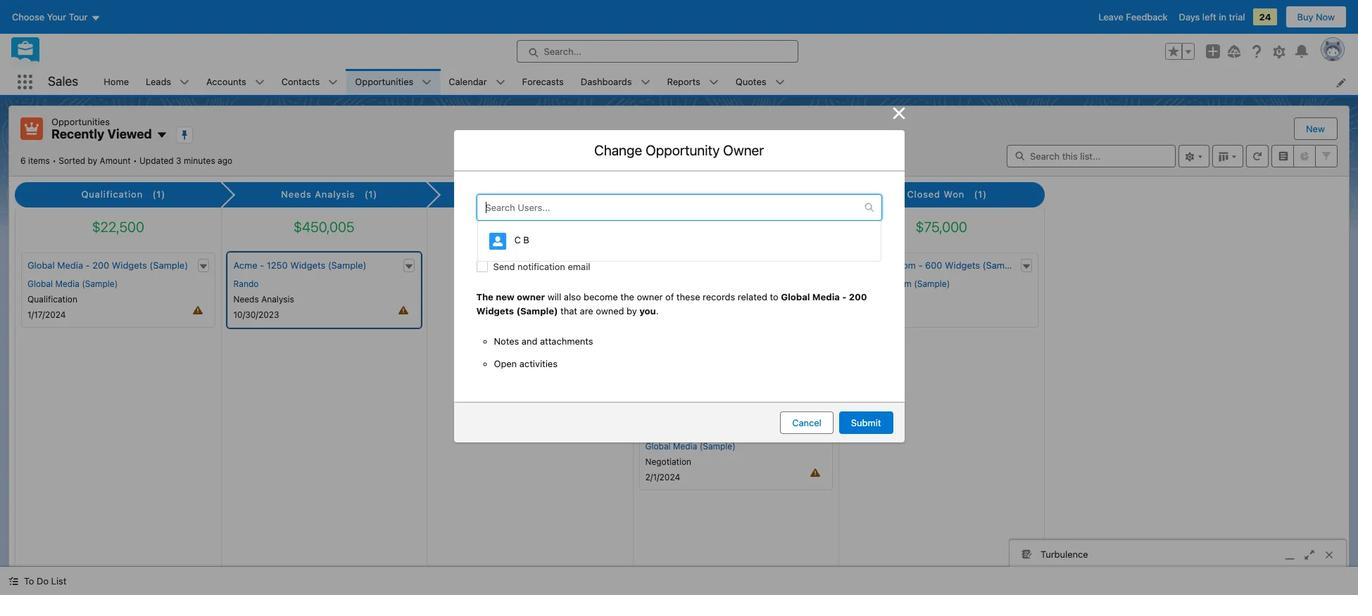 Task type: vqa. For each thing, say whether or not it's contained in the screenshot.
"Action" to the top
no



Task type: locate. For each thing, give the bounding box(es) containing it.
1 horizontal spatial global media - 200 widgets (sample)
[[477, 292, 868, 317]]

- up global media (sample) qualification 1/17/2024
[[86, 260, 90, 271]]

calendar link
[[441, 69, 496, 95]]

global up 1/17/2024
[[27, 279, 53, 290]]

reports link
[[659, 69, 709, 95]]

analysis inside rando needs analysis 10/30/2023
[[261, 295, 294, 305]]

1 owner from the left
[[517, 292, 545, 303]]

and
[[522, 336, 538, 347]]

0 horizontal spatial 200
[[92, 260, 109, 271]]

needs up '$450,005'
[[281, 189, 312, 200]]

media up 1/17/2024
[[55, 279, 79, 290]]

sorted
[[59, 155, 85, 166]]

0 horizontal spatial won
[[882, 295, 899, 305]]

sales
[[48, 74, 78, 89]]

0 horizontal spatial owner
[[517, 292, 545, 303]]

-
[[86, 260, 90, 271], [260, 260, 264, 271], [713, 260, 717, 271], [919, 260, 923, 271], [843, 292, 847, 303], [704, 423, 708, 434]]

salesforce.com inside salesforce.com (sample) closed won
[[852, 279, 912, 290]]

global right to
[[781, 292, 811, 303]]

text default image inside to do list "button"
[[8, 577, 18, 587]]

accounts list item
[[198, 69, 273, 95]]

0 horizontal spatial qualification
[[27, 295, 77, 305]]

reports list item
[[659, 69, 728, 95]]

1 vertical spatial closed
[[852, 295, 879, 305]]

closed up the $75,000
[[908, 189, 941, 200]]

0 vertical spatial needs
[[281, 189, 312, 200]]

0 vertical spatial text default image
[[865, 203, 875, 212]]

list view controls image
[[1179, 145, 1210, 167]]

0 vertical spatial analysis
[[315, 189, 355, 200]]

won
[[944, 189, 965, 200], [882, 295, 899, 305]]

global media - 200 widgets (sample) link
[[27, 259, 188, 273]]

buy now
[[1298, 11, 1336, 23]]

(1) down updated
[[153, 189, 166, 200]]

0 horizontal spatial opportunities
[[51, 116, 110, 128]]

1 vertical spatial 200
[[849, 292, 868, 303]]

1 vertical spatial text default image
[[816, 425, 826, 434]]

amount
[[100, 155, 131, 166]]

global up the 2/1/2024
[[646, 442, 671, 452]]

won inside salesforce.com (sample) closed won
[[882, 295, 899, 305]]

needs
[[281, 189, 312, 200], [234, 295, 259, 305]]

• right amount
[[133, 155, 137, 166]]

new button
[[1296, 118, 1337, 139]]

0 horizontal spatial by
[[88, 155, 97, 166]]

2 horizontal spatial (1)
[[975, 189, 988, 200]]

global inside global media (sample) negotiation 2/1/2024
[[646, 442, 671, 452]]

opportunities
[[355, 76, 414, 87], [51, 116, 110, 128]]

(1) right "needs analysis"
[[365, 189, 378, 200]]

qualification up 1/17/2024
[[27, 295, 77, 305]]

1 vertical spatial global media (sample) link
[[646, 441, 736, 454]]

negotiation for negotiation 11/8/2023
[[646, 295, 692, 305]]

0 horizontal spatial closed
[[852, 295, 879, 305]]

list
[[95, 69, 1359, 95]]

related
[[738, 292, 768, 303]]

won up the $75,000
[[944, 189, 965, 200]]

that
[[561, 305, 578, 317]]

owner left will
[[517, 292, 545, 303]]

to
[[24, 576, 34, 588]]

0 vertical spatial negotiation
[[701, 189, 758, 200]]

0 vertical spatial won
[[944, 189, 965, 200]]

0 vertical spatial global media (sample) link
[[27, 278, 118, 291]]

0 vertical spatial global media - 200 widgets (sample)
[[27, 260, 188, 271]]

salesforce.com - 600 widgets (sample)
[[852, 260, 1022, 271]]

1 horizontal spatial (1)
[[365, 189, 378, 200]]

6
[[20, 155, 26, 166]]

1 horizontal spatial closed
[[908, 189, 941, 200]]

list
[[51, 576, 66, 588]]

global media (sample) negotiation 2/1/2024
[[646, 442, 736, 483]]

global media (sample) link
[[27, 278, 118, 291], [646, 441, 736, 454]]

1 horizontal spatial qualification
[[81, 189, 143, 200]]

analysis
[[315, 189, 355, 200], [261, 295, 294, 305]]

0 vertical spatial qualification
[[81, 189, 143, 200]]

search...
[[544, 46, 582, 57]]

negotiation inside global media (sample) negotiation 2/1/2024
[[646, 457, 692, 468]]

owner up you
[[637, 292, 663, 303]]

qualification up $22,500
[[81, 189, 143, 200]]

acme - 1250 widgets (sample) link
[[234, 259, 367, 273]]

salesforce.com
[[646, 260, 710, 271], [852, 260, 916, 271], [852, 279, 912, 290]]

turbulence
[[1041, 549, 1089, 560]]

negotiation up $47,000
[[701, 189, 758, 200]]

Search Users... text field
[[477, 195, 865, 220]]

0 horizontal spatial (1)
[[153, 189, 166, 200]]

1 horizontal spatial owner
[[637, 292, 663, 303]]

dashboards link
[[573, 69, 641, 95]]

1 horizontal spatial group
[[1166, 43, 1195, 60]]

- left salesforce.com (sample) closed won
[[843, 292, 847, 303]]

needs inside rando needs analysis 10/30/2023
[[234, 295, 259, 305]]

feedback
[[1127, 11, 1168, 23]]

1 horizontal spatial text default image
[[865, 203, 875, 212]]

days left in trial
[[1180, 11, 1246, 23]]

salesforce.com (sample) closed won
[[852, 279, 950, 305]]

opportunity
[[646, 142, 720, 159]]

global inside global media (sample) qualification 1/17/2024
[[27, 279, 53, 290]]

0 horizontal spatial global media - 200 widgets (sample)
[[27, 260, 188, 271]]

Send notification email checkbox
[[477, 261, 488, 272]]

global media (sample) link down global media - 200 widgets (sample) link
[[27, 278, 118, 291]]

notification
[[518, 261, 566, 272]]

0 horizontal spatial group
[[494, 335, 865, 371]]

(1)
[[153, 189, 166, 200], [365, 189, 378, 200], [975, 189, 988, 200]]

0 horizontal spatial analysis
[[261, 295, 294, 305]]

(1) right closed won
[[975, 189, 988, 200]]

salesforce.com (sample) link
[[852, 278, 950, 291]]

quotes
[[736, 76, 767, 87]]

0 vertical spatial group
[[1166, 43, 1195, 60]]

text default image for $450,005
[[404, 262, 414, 272]]

global down the 1/15/2024
[[646, 423, 673, 434]]

2 vertical spatial negotiation
[[646, 457, 692, 468]]

recently viewed
[[51, 127, 152, 142]]

the
[[477, 292, 494, 303]]

text default image
[[198, 262, 208, 272], [404, 262, 414, 272], [816, 262, 826, 272], [1022, 262, 1032, 272], [8, 577, 18, 587]]

1 vertical spatial analysis
[[261, 295, 294, 305]]

leads list item
[[137, 69, 198, 95]]

negotiation up the 2/1/2024
[[646, 457, 692, 468]]

media up the 2/1/2024
[[673, 442, 698, 452]]

1 horizontal spatial needs
[[281, 189, 312, 200]]

1 horizontal spatial won
[[944, 189, 965, 200]]

leads
[[146, 76, 171, 87]]

global media - 200 widgets (sample)
[[27, 260, 188, 271], [477, 292, 868, 317]]

media right to
[[813, 292, 840, 303]]

widgets down new
[[477, 305, 514, 317]]

• right items
[[52, 155, 56, 166]]

minutes
[[184, 155, 215, 166]]

salesforce.com - 210 widgets (sample)
[[646, 260, 814, 271]]

negotiation
[[701, 189, 758, 200], [646, 295, 692, 305], [646, 457, 692, 468]]

0 horizontal spatial text default image
[[816, 425, 826, 434]]

analysis up "10/30/2023"
[[261, 295, 294, 305]]

in
[[1220, 11, 1227, 23]]

- left 600
[[919, 260, 923, 271]]

3 (1) from the left
[[975, 189, 988, 200]]

group
[[1166, 43, 1195, 60], [494, 335, 865, 371]]

0 horizontal spatial global media (sample) link
[[27, 278, 118, 291]]

200 down salesforce.com (sample) link
[[849, 292, 868, 303]]

salesforce.com up salesforce.com (sample) link
[[852, 260, 916, 271]]

1 horizontal spatial 200
[[849, 292, 868, 303]]

also
[[564, 292, 582, 303]]

by down the new owner will also become the owner of these records related to
[[627, 305, 637, 317]]

2 (1) from the left
[[365, 189, 378, 200]]

1 (1) from the left
[[153, 189, 166, 200]]

1 vertical spatial qualification
[[27, 295, 77, 305]]

proposal
[[502, 189, 545, 200]]

salesforce.com down salesforce.com - 600 widgets (sample) link
[[852, 279, 912, 290]]

negotiation up .
[[646, 295, 692, 305]]

home
[[104, 76, 129, 87]]

needs down rando link
[[234, 295, 259, 305]]

media
[[57, 260, 83, 271], [55, 279, 79, 290], [813, 292, 840, 303], [675, 423, 701, 434], [673, 442, 698, 452]]

widgets right 600
[[945, 260, 981, 271]]

1 vertical spatial needs
[[234, 295, 259, 305]]

(1) for $450,005
[[365, 189, 378, 200]]

closed
[[908, 189, 941, 200], [852, 295, 879, 305]]

won down salesforce.com (sample) link
[[882, 295, 899, 305]]

- left 80
[[704, 423, 708, 434]]

text default image for $75,000
[[1022, 262, 1032, 272]]

now
[[1317, 11, 1336, 23]]

•
[[52, 155, 56, 166], [133, 155, 137, 166]]

opportunities link
[[347, 69, 422, 95]]

media inside global media (sample) qualification 1/17/2024
[[55, 279, 79, 290]]

global media (sample) link for 200
[[27, 278, 118, 291]]

1 horizontal spatial global media (sample) link
[[646, 441, 736, 454]]

submit
[[852, 418, 882, 429]]

(sample)
[[150, 260, 188, 271], [328, 260, 367, 271], [775, 260, 814, 271], [983, 260, 1022, 271], [82, 279, 118, 290], [914, 279, 950, 290], [517, 305, 558, 317], [762, 423, 801, 434], [700, 442, 736, 452]]

210
[[720, 260, 735, 271]]

0 vertical spatial by
[[88, 155, 97, 166]]

become
[[584, 292, 618, 303]]

group down days
[[1166, 43, 1195, 60]]

owner
[[517, 292, 545, 303], [637, 292, 663, 303]]

0 horizontal spatial needs
[[234, 295, 259, 305]]

1 horizontal spatial opportunities
[[355, 76, 414, 87]]

0 horizontal spatial •
[[52, 155, 56, 166]]

(sample) inside salesforce.com (sample) closed won
[[914, 279, 950, 290]]

200 inside recently viewed|opportunities|list view element
[[92, 260, 109, 271]]

do
[[37, 576, 49, 588]]

opportunities list item
[[347, 69, 441, 95]]

group down 11/8/2023
[[494, 335, 865, 371]]

by inside recently viewed|opportunities|list view element
[[88, 155, 97, 166]]

closed down salesforce.com (sample) link
[[852, 295, 879, 305]]

global media - 80 widgets (sample)
[[646, 423, 801, 434]]

text default image
[[865, 203, 875, 212], [816, 425, 826, 434]]

1 vertical spatial negotiation
[[646, 295, 692, 305]]

200 down $22,500
[[92, 260, 109, 271]]

media up global media (sample) qualification 1/17/2024
[[57, 260, 83, 271]]

1 horizontal spatial •
[[133, 155, 137, 166]]

quotes list item
[[728, 69, 794, 95]]

widgets right 80
[[725, 423, 760, 434]]

0 vertical spatial opportunities
[[355, 76, 414, 87]]

10/30/2023
[[234, 310, 279, 321]]

by right sorted
[[88, 155, 97, 166]]

0 vertical spatial 200
[[92, 260, 109, 271]]

None search field
[[1007, 145, 1176, 167]]

needs analysis
[[281, 189, 355, 200]]

1 vertical spatial by
[[627, 305, 637, 317]]

leave
[[1099, 11, 1124, 23]]

widgets down $22,500
[[112, 260, 147, 271]]

to
[[770, 292, 779, 303]]

(1) for $75,000
[[975, 189, 988, 200]]

salesforce.com for salesforce.com - 600 widgets (sample)
[[852, 260, 916, 271]]

widgets right the 1250
[[290, 260, 326, 271]]

select list display image
[[1213, 145, 1244, 167]]

opportunities image
[[20, 118, 43, 140]]

home link
[[95, 69, 137, 95]]

global media (sample) link down 80
[[646, 441, 736, 454]]

1 vertical spatial won
[[882, 295, 899, 305]]

1 vertical spatial group
[[494, 335, 865, 371]]

analysis up '$450,005'
[[315, 189, 355, 200]]

salesforce.com down c b link in the top of the page
[[646, 260, 710, 271]]

items
[[28, 155, 50, 166]]



Task type: describe. For each thing, give the bounding box(es) containing it.
0 vertical spatial closed
[[908, 189, 941, 200]]

closed won
[[908, 189, 965, 200]]

of
[[666, 292, 674, 303]]

200 inside global media - 200 widgets (sample)
[[849, 292, 868, 303]]

1 vertical spatial global media - 200 widgets (sample)
[[477, 292, 868, 317]]

updated
[[139, 155, 174, 166]]

ago
[[218, 155, 233, 166]]

change
[[594, 142, 643, 159]]

salesforce.com for salesforce.com - 210 widgets (sample)
[[646, 260, 710, 271]]

notes
[[494, 336, 519, 347]]

text default image for $22,500
[[198, 262, 208, 272]]

open
[[494, 358, 517, 369]]

leads link
[[137, 69, 180, 95]]

send
[[493, 261, 515, 272]]

days
[[1180, 11, 1201, 23]]

the new owner will also become the owner of these records related to
[[477, 292, 781, 303]]

trial
[[1230, 11, 1246, 23]]

calendar
[[449, 76, 487, 87]]

records
[[703, 292, 736, 303]]

media left 80
[[675, 423, 701, 434]]

calendar list item
[[441, 69, 514, 95]]

qualification inside global media (sample) qualification 1/17/2024
[[27, 295, 77, 305]]

will
[[548, 292, 562, 303]]

.
[[656, 305, 659, 317]]

global up global media (sample) qualification 1/17/2024
[[27, 260, 55, 271]]

group containing notes and attachments
[[494, 335, 865, 371]]

contacts link
[[273, 69, 329, 95]]

Search Recently Viewed list view. search field
[[1007, 145, 1176, 167]]

these
[[677, 292, 701, 303]]

recently viewed status
[[20, 155, 139, 166]]

owned
[[596, 305, 624, 317]]

negotiation 11/8/2023
[[646, 295, 692, 321]]

2 owner from the left
[[637, 292, 663, 303]]

global media - 80 widgets (sample) link
[[646, 422, 801, 436]]

negotiation for negotiation
[[701, 189, 758, 200]]

that are owned by you .
[[558, 305, 659, 317]]

buy now button
[[1286, 6, 1348, 28]]

new
[[1307, 123, 1326, 135]]

cancel button
[[781, 412, 834, 435]]

open activities
[[494, 358, 558, 369]]

- left "210"
[[713, 260, 717, 271]]

list containing home
[[95, 69, 1359, 95]]

11/8/2023
[[646, 310, 685, 321]]

c
[[515, 235, 521, 246]]

(sample) inside global media (sample) negotiation 2/1/2024
[[700, 442, 736, 452]]

c b link
[[478, 228, 881, 256]]

viewed
[[107, 127, 152, 142]]

recently viewed|opportunities|list view element
[[8, 106, 1350, 568]]

the
[[621, 292, 635, 303]]

$450,005
[[294, 219, 355, 235]]

you
[[640, 305, 656, 317]]

2/1/2024
[[646, 473, 681, 483]]

reports
[[667, 76, 701, 87]]

change opportunity owner
[[594, 142, 764, 159]]

- left the 1250
[[260, 260, 264, 271]]

search... button
[[517, 40, 799, 63]]

new
[[496, 292, 515, 303]]

1 horizontal spatial analysis
[[315, 189, 355, 200]]

widgets right "210"
[[738, 260, 773, 271]]

global inside global media - 200 widgets (sample)
[[781, 292, 811, 303]]

notes and attachments
[[494, 336, 594, 347]]

1 vertical spatial opportunities
[[51, 116, 110, 128]]

to do list button
[[0, 568, 75, 596]]

salesforce.com - 600 widgets (sample) link
[[852, 259, 1022, 273]]

send notification email
[[493, 261, 591, 272]]

leave feedback
[[1099, 11, 1168, 23]]

global media - 200 widgets (sample) inside recently viewed|opportunities|list view element
[[27, 260, 188, 271]]

(sample) inside global media (sample) qualification 1/17/2024
[[82, 279, 118, 290]]

$22,500
[[92, 219, 144, 235]]

accounts
[[206, 76, 246, 87]]

buy
[[1298, 11, 1314, 23]]

inverse image
[[891, 105, 908, 122]]

closed inside salesforce.com (sample) closed won
[[852, 295, 879, 305]]

1/17/2024
[[27, 310, 66, 321]]

80
[[711, 423, 722, 434]]

left
[[1203, 11, 1217, 23]]

none search field inside recently viewed|opportunities|list view element
[[1007, 145, 1176, 167]]

user image
[[489, 233, 506, 250]]

600
[[926, 260, 943, 271]]

24
[[1260, 11, 1272, 23]]

opportunities inside list item
[[355, 76, 414, 87]]

forecasts
[[522, 76, 564, 87]]

submit button
[[840, 412, 894, 435]]

2 • from the left
[[133, 155, 137, 166]]

accounts link
[[198, 69, 255, 95]]

acme
[[234, 260, 258, 271]]

quotes link
[[728, 69, 775, 95]]

c b
[[515, 235, 530, 246]]

1 • from the left
[[52, 155, 56, 166]]

to do list
[[24, 576, 66, 588]]

rando
[[234, 279, 259, 290]]

contacts
[[282, 76, 320, 87]]

contacts list item
[[273, 69, 347, 95]]

1 horizontal spatial by
[[627, 305, 637, 317]]

recently
[[51, 127, 105, 142]]

3
[[176, 155, 181, 166]]

media inside global media (sample) negotiation 2/1/2024
[[673, 442, 698, 452]]

(1) for $22,500
[[153, 189, 166, 200]]

1250
[[267, 260, 288, 271]]

rando link
[[234, 278, 259, 291]]

$47,000
[[711, 219, 762, 235]]

dashboards list item
[[573, 69, 659, 95]]

global media (sample) link for 80
[[646, 441, 736, 454]]

(0)
[[554, 189, 569, 200]]

acme - 1250 widgets (sample)
[[234, 260, 367, 271]]



